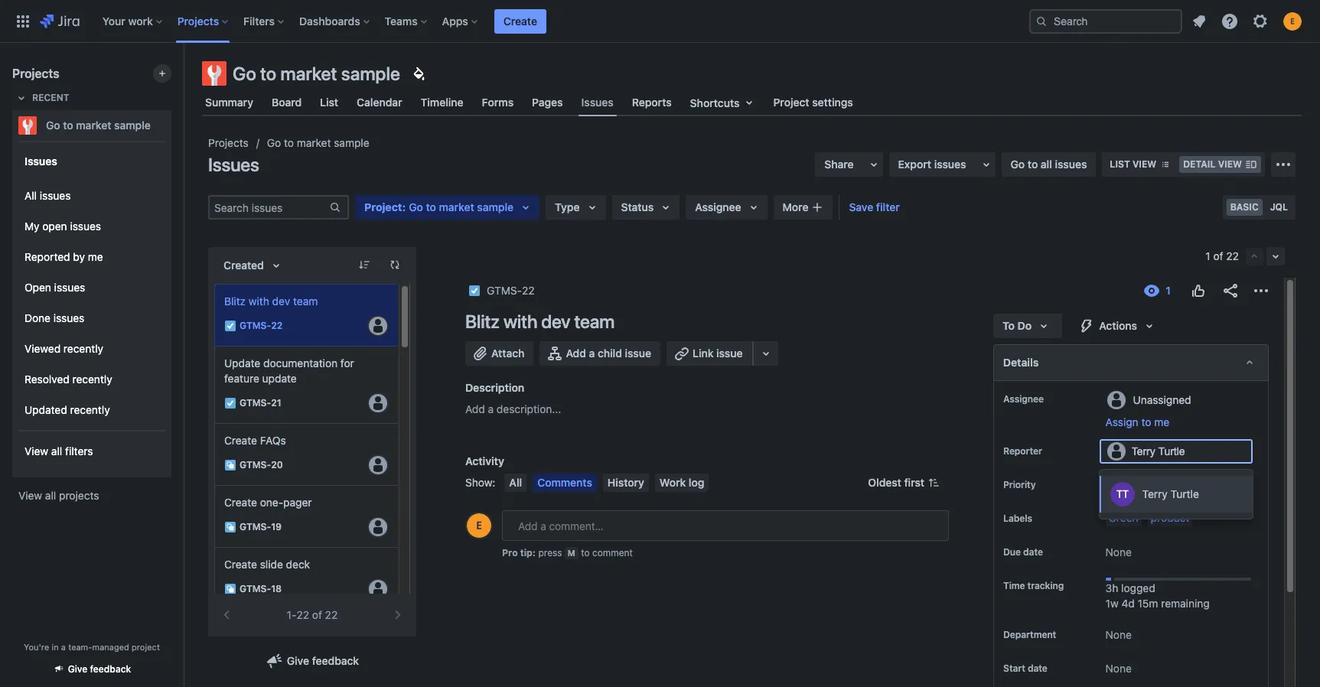 Task type: locate. For each thing, give the bounding box(es) containing it.
gtms- up update
[[240, 320, 271, 332]]

gtms- down create one-pager
[[240, 522, 271, 533]]

updated
[[24, 403, 67, 416]]

0 horizontal spatial gtms-22
[[240, 320, 283, 332]]

reports link
[[629, 89, 675, 116]]

to do
[[1003, 319, 1032, 332]]

projects down the summary link
[[208, 136, 249, 149]]

1 horizontal spatial issues
[[208, 154, 259, 175]]

issues up the viewed recently
[[53, 311, 85, 324]]

issues up open
[[40, 189, 71, 202]]

all inside "link"
[[51, 445, 62, 458]]

all left projects
[[45, 489, 56, 502]]

task image up update
[[224, 320, 237, 332]]

gtms- down create faqs
[[240, 460, 271, 471]]

add down "description"
[[465, 403, 485, 416]]

give
[[287, 655, 309, 668], [68, 664, 88, 675]]

0 horizontal spatial issue
[[625, 347, 652, 360]]

task image down feature on the left of page
[[224, 397, 237, 410]]

blitz with dev team down copy link to issue icon
[[465, 311, 615, 332]]

0 vertical spatial assignee
[[695, 201, 742, 214]]

tab list containing issues
[[193, 89, 1311, 116]]

all issues link
[[18, 181, 165, 211]]

view left detail
[[1133, 158, 1157, 170]]

date right "start"
[[1028, 663, 1048, 674]]

1 horizontal spatial me
[[1155, 416, 1170, 429]]

recently inside 'link'
[[72, 373, 112, 386]]

0 horizontal spatial assignee
[[695, 201, 742, 214]]

blitz with dev team up update
[[224, 295, 318, 308]]

issue right the link
[[717, 347, 743, 360]]

1-22 of 22
[[287, 609, 338, 622]]

1 horizontal spatial with
[[504, 311, 538, 332]]

create for create slide deck
[[224, 558, 257, 571]]

1 none from the top
[[1106, 546, 1132, 559]]

3 none from the top
[[1106, 662, 1132, 675]]

all right show:
[[509, 476, 522, 489]]

sub task image left the gtms-19
[[224, 521, 237, 534]]

0 vertical spatial projects
[[177, 14, 219, 27]]

status
[[621, 201, 654, 214]]

create left one-
[[224, 496, 257, 509]]

view for list view
[[1133, 158, 1157, 170]]

0 vertical spatial all
[[24, 189, 37, 202]]

list right go to all issues at the top of page
[[1110, 158, 1131, 170]]

labels
[[1004, 513, 1033, 524]]

give feedback button down 1-22 of 22
[[256, 649, 368, 674]]

recently down viewed recently link
[[72, 373, 112, 386]]

gtms-22 right task icon
[[487, 284, 535, 297]]

due
[[1004, 547, 1021, 558]]

all right open export issues dropdown icon
[[1041, 158, 1053, 171]]

22 down deck
[[297, 609, 309, 622]]

board
[[272, 96, 302, 109]]

a down "description"
[[488, 403, 494, 416]]

save
[[849, 201, 874, 214]]

1 view from the left
[[1133, 158, 1157, 170]]

actions button
[[1069, 314, 1168, 338]]

2 vertical spatial recently
[[70, 403, 110, 416]]

view down updated
[[24, 445, 48, 458]]

0 vertical spatial date
[[1024, 547, 1043, 558]]

projects
[[59, 489, 99, 502]]

all left filters
[[51, 445, 62, 458]]

issues down projects link
[[208, 154, 259, 175]]

1 horizontal spatial all
[[509, 476, 522, 489]]

2 task image from the top
[[224, 397, 237, 410]]

sort descending image
[[358, 259, 371, 271]]

a left "child"
[[589, 347, 595, 360]]

a inside button
[[589, 347, 595, 360]]

1 vertical spatial dev
[[541, 311, 571, 332]]

blitz down task icon
[[465, 311, 500, 332]]

of right 1-
[[312, 609, 322, 622]]

give down team-
[[68, 664, 88, 675]]

work log button
[[655, 474, 709, 492]]

to inside dropdown button
[[426, 201, 436, 214]]

0 vertical spatial add
[[566, 347, 586, 360]]

2 group from the top
[[18, 176, 165, 430]]

give feedback
[[287, 655, 359, 668], [68, 664, 131, 675]]

list for list view
[[1110, 158, 1131, 170]]

1 vertical spatial assignee
[[1004, 394, 1044, 405]]

me inside reported by me link
[[88, 250, 103, 263]]

0 horizontal spatial team
[[293, 295, 318, 308]]

0 horizontal spatial blitz with dev team
[[224, 295, 318, 308]]

1
[[1206, 250, 1211, 263]]

feedback down 1-22 of 22
[[312, 655, 359, 668]]

0 horizontal spatial with
[[249, 295, 269, 308]]

go inside dropdown button
[[409, 201, 423, 214]]

description...
[[497, 403, 561, 416]]

task image for blitz with dev team
[[224, 320, 237, 332]]

sample down list link on the top left of page
[[334, 136, 370, 149]]

0 horizontal spatial give feedback
[[68, 664, 131, 675]]

date left due date pin to top. only you can see pinned fields. image
[[1024, 547, 1043, 558]]

show:
[[465, 476, 496, 489]]

1 vertical spatial recently
[[72, 373, 112, 386]]

0 horizontal spatial add
[[465, 403, 485, 416]]

issue right "child"
[[625, 347, 652, 360]]

1 vertical spatial projects
[[12, 67, 59, 80]]

1 vertical spatial view
[[18, 489, 42, 502]]

0 vertical spatial blitz
[[224, 295, 246, 308]]

share image
[[1222, 282, 1240, 300]]

work
[[660, 476, 686, 489]]

1 vertical spatial date
[[1028, 663, 1048, 674]]

open export issues dropdown image
[[977, 155, 996, 174]]

settings image
[[1252, 12, 1270, 30]]

gtms-18
[[240, 584, 282, 595]]

1 horizontal spatial team
[[574, 311, 615, 332]]

issues up the all issues
[[24, 154, 57, 167]]

gtms- right task icon
[[487, 284, 522, 297]]

1 horizontal spatial add
[[566, 347, 586, 360]]

give feedback down 1-22 of 22
[[287, 655, 359, 668]]

all
[[1041, 158, 1053, 171], [51, 445, 62, 458], [45, 489, 56, 502]]

add inside add a child issue button
[[566, 347, 586, 360]]

group
[[18, 141, 165, 476], [18, 176, 165, 430]]

1 horizontal spatial issue
[[717, 347, 743, 360]]

22
[[1227, 250, 1240, 263], [522, 284, 535, 297], [271, 320, 283, 332], [297, 609, 309, 622], [325, 609, 338, 622]]

create left slide at the left of the page
[[224, 558, 257, 571]]

0 horizontal spatial view
[[1133, 158, 1157, 170]]

0 vertical spatial list
[[320, 96, 339, 109]]

team up add a child issue button
[[574, 311, 615, 332]]

resolved recently link
[[18, 364, 165, 395]]

me right by
[[88, 250, 103, 263]]

1 horizontal spatial view
[[1219, 158, 1243, 170]]

create right apps popup button
[[504, 14, 537, 27]]

date
[[1024, 547, 1043, 558], [1028, 663, 1048, 674]]

1 horizontal spatial list
[[1110, 158, 1131, 170]]

0 vertical spatial blitz with dev team
[[224, 295, 318, 308]]

update
[[224, 357, 261, 370]]

issues inside button
[[935, 158, 967, 171]]

all for projects
[[45, 489, 56, 502]]

teams button
[[380, 9, 433, 33]]

0 vertical spatial a
[[589, 347, 595, 360]]

issues right pages
[[582, 96, 614, 109]]

projects link
[[208, 134, 249, 152]]

a for description...
[[488, 403, 494, 416]]

detail view
[[1184, 158, 1243, 170]]

sample left type
[[477, 201, 514, 214]]

give down 1-
[[287, 655, 309, 668]]

me down unassigned
[[1155, 416, 1170, 429]]

with down gtms-22 link
[[504, 311, 538, 332]]

add left "child"
[[566, 347, 586, 360]]

detail
[[1184, 158, 1216, 170]]

issues for done issues
[[53, 311, 85, 324]]

0 vertical spatial me
[[88, 250, 103, 263]]

add to starred image
[[167, 116, 185, 135]]

actions
[[1100, 319, 1138, 332]]

none for start date
[[1106, 662, 1132, 675]]

a right in
[[61, 642, 66, 652]]

add a child issue button
[[540, 341, 661, 366]]

21
[[271, 398, 281, 409]]

0 vertical spatial none
[[1106, 546, 1132, 559]]

update documentation for feature update
[[224, 357, 354, 385]]

gtms-22 up update
[[240, 320, 283, 332]]

terry
[[1143, 488, 1168, 501]]

market inside 'go to market sample' dropdown button
[[439, 201, 474, 214]]

2 issue from the left
[[717, 347, 743, 360]]

give feedback for give feedback button to the right
[[287, 655, 359, 668]]

0 horizontal spatial blitz
[[224, 295, 246, 308]]

all inside button
[[509, 476, 522, 489]]

1 vertical spatial blitz with dev team
[[465, 311, 615, 332]]

2 vertical spatial projects
[[208, 136, 249, 149]]

view for detail view
[[1219, 158, 1243, 170]]

create faqs
[[224, 434, 286, 447]]

issues right 'export'
[[935, 158, 967, 171]]

all issues
[[24, 189, 71, 202]]

feedback down managed
[[90, 664, 131, 675]]

give feedback down you're in a team-managed project
[[68, 664, 131, 675]]

department pin to top. only you can see pinned fields. image
[[1060, 629, 1072, 641]]

1 horizontal spatial feedback
[[312, 655, 359, 668]]

1 group from the top
[[18, 141, 165, 476]]

1 issue from the left
[[625, 347, 652, 360]]

1 sub task image from the top
[[224, 521, 237, 534]]

issues down all issues link
[[70, 219, 101, 232]]

issue inside button
[[717, 347, 743, 360]]

1 vertical spatial task image
[[224, 397, 237, 410]]

1 vertical spatial a
[[488, 403, 494, 416]]

1 vertical spatial sub task image
[[224, 583, 237, 596]]

create up sub task image
[[224, 434, 257, 447]]

all for all
[[509, 476, 522, 489]]

0 horizontal spatial all
[[24, 189, 37, 202]]

2 view from the left
[[1219, 158, 1243, 170]]

jira image
[[40, 12, 79, 30], [40, 12, 79, 30]]

1 horizontal spatial blitz
[[465, 311, 500, 332]]

gtms- for update documentation for feature update
[[240, 398, 271, 409]]

all up my
[[24, 189, 37, 202]]

0 vertical spatial gtms-22
[[487, 284, 535, 297]]

banner
[[0, 0, 1321, 43]]

task image
[[224, 320, 237, 332], [224, 397, 237, 410]]

assignee inside dropdown button
[[695, 201, 742, 214]]

recently down "resolved recently" 'link'
[[70, 403, 110, 416]]

a
[[589, 347, 595, 360], [488, 403, 494, 416], [61, 642, 66, 652]]

0 horizontal spatial go to market sample link
[[12, 110, 165, 141]]

import and bulk change issues image
[[1275, 155, 1293, 174]]

tab list
[[193, 89, 1311, 116]]

appswitcher icon image
[[14, 12, 32, 30]]

20
[[271, 460, 283, 471]]

22 right 1
[[1227, 250, 1240, 263]]

due date
[[1004, 547, 1043, 558]]

0 vertical spatial team
[[293, 295, 318, 308]]

of right 1
[[1214, 250, 1224, 263]]

sub task image
[[224, 521, 237, 534], [224, 583, 237, 596]]

1 horizontal spatial a
[[488, 403, 494, 416]]

issues
[[582, 96, 614, 109], [208, 154, 259, 175], [24, 154, 57, 167]]

1 vertical spatial all
[[51, 445, 62, 458]]

with up update
[[249, 295, 269, 308]]

view left projects
[[18, 489, 42, 502]]

1 horizontal spatial give
[[287, 655, 309, 668]]

you're
[[24, 642, 49, 652]]

profile image of eloisefrancis23 image
[[467, 514, 492, 538]]

0 vertical spatial recently
[[63, 342, 103, 355]]

dev up documentation at the left bottom of page
[[272, 295, 290, 308]]

none for department
[[1106, 628, 1132, 641]]

help image
[[1221, 12, 1240, 30]]

assignee left "assignee pin to top. only you can see pinned fields." icon
[[1004, 394, 1044, 405]]

2 horizontal spatial a
[[589, 347, 595, 360]]

None text field
[[1132, 446, 1187, 458]]

15m
[[1138, 597, 1159, 610]]

create for create faqs
[[224, 434, 257, 447]]

issue
[[625, 347, 652, 360], [717, 347, 743, 360]]

search image
[[1036, 15, 1048, 27]]

product
[[1151, 511, 1190, 524]]

1 horizontal spatial dev
[[541, 311, 571, 332]]

filters button
[[239, 9, 290, 33]]

0 horizontal spatial of
[[312, 609, 322, 622]]

dashboards
[[299, 14, 360, 27]]

me for assign to me
[[1155, 416, 1170, 429]]

0 horizontal spatial list
[[320, 96, 339, 109]]

pages
[[532, 96, 563, 109]]

pager
[[283, 496, 312, 509]]

0 horizontal spatial me
[[88, 250, 103, 263]]

sub task image left gtms-18
[[224, 583, 237, 596]]

1 vertical spatial all
[[509, 476, 522, 489]]

projects right work
[[177, 14, 219, 27]]

date for start date
[[1028, 663, 1048, 674]]

forms
[[482, 96, 514, 109]]

1 vertical spatial add
[[465, 403, 485, 416]]

projects up "recent"
[[12, 67, 59, 80]]

recently down done issues link
[[63, 342, 103, 355]]

team up documentation at the left bottom of page
[[293, 295, 318, 308]]

me inside assign to me button
[[1155, 416, 1170, 429]]

timeline link
[[418, 89, 467, 116]]

view inside "link"
[[24, 445, 48, 458]]

me
[[88, 250, 103, 263], [1155, 416, 1170, 429]]

open issues link
[[18, 273, 165, 303]]

history button
[[603, 474, 649, 492]]

2 none from the top
[[1106, 628, 1132, 641]]

1 vertical spatial blitz
[[465, 311, 500, 332]]

go to market sample link down "recent"
[[12, 110, 165, 141]]

recently for resolved recently
[[72, 373, 112, 386]]

1 vertical spatial me
[[1155, 416, 1170, 429]]

2 vertical spatial all
[[45, 489, 56, 502]]

gtms- for create faqs
[[240, 460, 271, 471]]

list link
[[317, 89, 342, 116]]

none for due date
[[1106, 546, 1132, 559]]

blitz up update
[[224, 295, 246, 308]]

notifications image
[[1191, 12, 1209, 30]]

1 vertical spatial none
[[1106, 628, 1132, 641]]

issues
[[935, 158, 967, 171], [1055, 158, 1087, 171], [40, 189, 71, 202], [70, 219, 101, 232], [54, 281, 85, 294], [53, 311, 85, 324]]

0 vertical spatial sub task image
[[224, 521, 237, 534]]

comment
[[593, 547, 633, 559]]

0 horizontal spatial a
[[61, 642, 66, 652]]

addicon image
[[812, 201, 824, 214]]

gtms-22 link
[[487, 282, 535, 300]]

dev down copy link to issue icon
[[541, 311, 571, 332]]

oldest
[[868, 476, 902, 489]]

description
[[465, 381, 525, 394]]

2 sub task image from the top
[[224, 583, 237, 596]]

1 horizontal spatial go to market sample link
[[267, 134, 370, 152]]

my open issues link
[[18, 211, 165, 242]]

me for reported by me
[[88, 250, 103, 263]]

0 horizontal spatial give
[[68, 664, 88, 675]]

1 task image from the top
[[224, 320, 237, 332]]

viewed recently link
[[18, 334, 165, 364]]

of
[[1214, 250, 1224, 263], [312, 609, 322, 622]]

1 horizontal spatial give feedback button
[[256, 649, 368, 674]]

0 horizontal spatial dev
[[272, 295, 290, 308]]

gtms- down create slide deck on the left of the page
[[240, 584, 271, 595]]

filters
[[244, 14, 275, 27]]

refresh image
[[389, 259, 401, 271]]

0 vertical spatial task image
[[224, 320, 237, 332]]

link web pages and more image
[[757, 345, 775, 363]]

issues down reported by me on the left top of page
[[54, 281, 85, 294]]

0 vertical spatial view
[[24, 445, 48, 458]]

Search issues text field
[[210, 197, 329, 218]]

1 horizontal spatial give feedback
[[287, 655, 359, 668]]

issues for open issues
[[54, 281, 85, 294]]

gtms-21
[[240, 398, 281, 409]]

open issues
[[24, 281, 85, 294]]

2 vertical spatial none
[[1106, 662, 1132, 675]]

project settings link
[[771, 89, 857, 116]]

menu bar
[[502, 474, 712, 492]]

sample left add to starred image
[[114, 119, 151, 132]]

projects for projects link
[[208, 136, 249, 149]]

1 horizontal spatial of
[[1214, 250, 1224, 263]]

all for filters
[[51, 445, 62, 458]]

1 vertical spatial list
[[1110, 158, 1131, 170]]

1w
[[1106, 597, 1119, 610]]

add for add a description...
[[465, 403, 485, 416]]

team-
[[68, 642, 92, 652]]

list right board
[[320, 96, 339, 109]]

first
[[905, 476, 925, 489]]

give feedback button
[[256, 649, 368, 674], [43, 657, 140, 682]]

create inside button
[[504, 14, 537, 27]]

give feedback button down you're in a team-managed project
[[43, 657, 140, 682]]

tip:
[[520, 547, 536, 559]]

projects inside popup button
[[177, 14, 219, 27]]

view right detail
[[1219, 158, 1243, 170]]

go to market sample link down list link on the top left of page
[[267, 134, 370, 152]]

go to market sample link
[[12, 110, 165, 141], [267, 134, 370, 152]]

none
[[1106, 546, 1132, 559], [1106, 628, 1132, 641], [1106, 662, 1132, 675]]

gtms- down feature on the left of page
[[240, 398, 271, 409]]

collapse recent projects image
[[12, 89, 31, 107]]

assignee right 'status' dropdown button
[[695, 201, 742, 214]]

terry turtle
[[1143, 488, 1200, 501]]



Task type: vqa. For each thing, say whether or not it's contained in the screenshot.
the bottom the Projects
yes



Task type: describe. For each thing, give the bounding box(es) containing it.
1 horizontal spatial assignee
[[1004, 394, 1044, 405]]

Search field
[[1030, 9, 1183, 33]]

activity
[[465, 455, 504, 468]]

0 vertical spatial with
[[249, 295, 269, 308]]

resolved
[[24, 373, 70, 386]]

priority pin to top. only you can see pinned fields. image
[[1039, 479, 1052, 492]]

feature
[[224, 372, 259, 385]]

issue inside button
[[625, 347, 652, 360]]

give for give feedback button to the right
[[287, 655, 309, 668]]

shortcuts button
[[687, 89, 761, 116]]

0 horizontal spatial give feedback button
[[43, 657, 140, 682]]

project
[[132, 642, 160, 652]]

calendar
[[357, 96, 402, 109]]

basic
[[1231, 201, 1259, 213]]

issues for all issues
[[40, 189, 71, 202]]

issues for export issues
[[935, 158, 967, 171]]

assignee button
[[686, 195, 768, 220]]

shortcuts
[[690, 96, 740, 109]]

banner containing your work
[[0, 0, 1321, 43]]

1 vertical spatial team
[[574, 311, 615, 332]]

reported by me
[[24, 250, 103, 263]]

gtms- for blitz with dev team
[[240, 320, 271, 332]]

gtms-20
[[240, 460, 283, 471]]

save filter
[[849, 201, 900, 214]]

sub task image for create one-pager
[[224, 521, 237, 534]]

my open issues
[[24, 219, 101, 232]]

go to all issues
[[1011, 158, 1087, 171]]

create one-pager
[[224, 496, 312, 509]]

1 vertical spatial of
[[312, 609, 322, 622]]

reported
[[24, 250, 70, 263]]

task image
[[469, 285, 481, 297]]

group containing issues
[[18, 141, 165, 476]]

recent
[[32, 92, 69, 103]]

to inside button
[[1142, 416, 1152, 429]]

lowest
[[1134, 479, 1169, 492]]

1 horizontal spatial blitz with dev team
[[465, 311, 615, 332]]

export
[[899, 158, 932, 171]]

for
[[341, 357, 354, 370]]

comments
[[538, 476, 593, 489]]

date for due date
[[1024, 547, 1043, 558]]

2 vertical spatial a
[[61, 642, 66, 652]]

export issues
[[899, 158, 967, 171]]

apps button
[[438, 9, 484, 33]]

time tracking
[[1004, 580, 1064, 592]]

2 horizontal spatial issues
[[582, 96, 614, 109]]

viewed
[[24, 342, 61, 355]]

group containing all issues
[[18, 176, 165, 430]]

3h logged 1w 4d 15m remaining
[[1106, 582, 1210, 610]]

list for list
[[320, 96, 339, 109]]

sub task image
[[224, 459, 237, 472]]

project settings
[[774, 96, 853, 109]]

22 up documentation at the left bottom of page
[[271, 320, 283, 332]]

remaining
[[1162, 597, 1210, 610]]

0 vertical spatial all
[[1041, 158, 1053, 171]]

oldest first
[[868, 476, 925, 489]]

more
[[783, 201, 809, 214]]

primary element
[[9, 0, 1030, 42]]

resolved recently
[[24, 373, 112, 386]]

share button
[[816, 152, 883, 177]]

go to market sample inside dropdown button
[[409, 201, 514, 214]]

recently for updated recently
[[70, 403, 110, 416]]

due date pin to top. only you can see pinned fields. image
[[1047, 547, 1059, 559]]

save filter button
[[840, 195, 909, 220]]

my
[[24, 219, 39, 232]]

details element
[[994, 345, 1269, 381]]

create project image
[[156, 67, 168, 80]]

pages link
[[529, 89, 566, 116]]

board link
[[269, 89, 305, 116]]

timeline
[[421, 96, 464, 109]]

to do button
[[994, 314, 1063, 338]]

22 right 1-
[[325, 609, 338, 622]]

link
[[693, 347, 714, 360]]

1 horizontal spatial gtms-22
[[487, 284, 535, 297]]

projects for projects popup button
[[177, 14, 219, 27]]

view for view all filters
[[24, 445, 48, 458]]

type
[[555, 201, 580, 214]]

give feedback for the leftmost give feedback button
[[68, 664, 131, 675]]

1 vertical spatial gtms-22
[[240, 320, 283, 332]]

actions image
[[1253, 282, 1271, 300]]

1 vertical spatial with
[[504, 311, 538, 332]]

newest first image
[[928, 477, 940, 489]]

comments button
[[533, 474, 597, 492]]

menu bar containing all
[[502, 474, 712, 492]]

history
[[608, 476, 645, 489]]

logged
[[1122, 582, 1156, 595]]

labels pin to top. only you can see pinned fields. image
[[1036, 513, 1048, 525]]

turtle
[[1171, 488, 1200, 501]]

press
[[539, 547, 562, 559]]

your work button
[[98, 9, 168, 33]]

log
[[689, 476, 705, 489]]

faqs
[[260, 434, 286, 447]]

open
[[42, 219, 67, 232]]

0 horizontal spatial feedback
[[90, 664, 131, 675]]

1-
[[287, 609, 297, 622]]

Add a comment… field
[[502, 511, 949, 541]]

unassigned
[[1134, 393, 1192, 406]]

summary link
[[202, 89, 256, 116]]

create for create
[[504, 14, 537, 27]]

link issue button
[[667, 341, 754, 366]]

all for all issues
[[24, 189, 37, 202]]

vote options: no one has voted for this issue yet. image
[[1190, 282, 1208, 300]]

task image for update documentation for feature update
[[224, 397, 237, 410]]

gtms-19
[[240, 522, 282, 533]]

3h
[[1106, 582, 1119, 595]]

viewed recently
[[24, 342, 103, 355]]

0 vertical spatial dev
[[272, 295, 290, 308]]

dashboards button
[[295, 9, 376, 33]]

in
[[52, 642, 59, 652]]

issues left 'list view' on the top right
[[1055, 158, 1087, 171]]

reporter
[[1004, 446, 1043, 457]]

22 right task icon
[[522, 284, 535, 297]]

you're in a team-managed project
[[24, 642, 160, 652]]

summary
[[205, 96, 253, 109]]

view all projects link
[[12, 482, 171, 510]]

sample up the calendar
[[341, 63, 400, 84]]

done
[[24, 311, 51, 324]]

view all projects
[[18, 489, 99, 502]]

deck
[[286, 558, 310, 571]]

recently for viewed recently
[[63, 342, 103, 355]]

sub task image for create slide deck
[[224, 583, 237, 596]]

4d
[[1122, 597, 1135, 610]]

sidebar navigation image
[[167, 61, 201, 92]]

add for add a child issue
[[566, 347, 586, 360]]

create slide deck
[[224, 558, 310, 571]]

forms link
[[479, 89, 517, 116]]

sample inside 'go to market sample' dropdown button
[[477, 201, 514, 214]]

view all filters
[[24, 445, 93, 458]]

teams
[[385, 14, 418, 27]]

list view
[[1110, 158, 1157, 170]]

set background color image
[[410, 64, 428, 83]]

copy link to issue image
[[532, 284, 544, 296]]

reporter pin to top. only you can see pinned fields. image
[[1046, 446, 1058, 458]]

assignee pin to top. only you can see pinned fields. image
[[1047, 394, 1060, 406]]

open share dialog image
[[865, 155, 883, 174]]

view all filters link
[[18, 436, 165, 467]]

m
[[568, 548, 576, 558]]

a for child
[[589, 347, 595, 360]]

create button
[[494, 9, 547, 33]]

give for the leftmost give feedback button
[[68, 664, 88, 675]]

gtms- for create slide deck
[[240, 584, 271, 595]]

create for create one-pager
[[224, 496, 257, 509]]

0 vertical spatial of
[[1214, 250, 1224, 263]]

0 horizontal spatial issues
[[24, 154, 57, 167]]

one-
[[260, 496, 283, 509]]

child
[[598, 347, 622, 360]]

terry turtle image
[[1111, 482, 1135, 507]]

view for view all projects
[[18, 489, 42, 502]]

start date
[[1004, 663, 1048, 674]]

apps
[[442, 14, 468, 27]]

jql
[[1271, 201, 1289, 213]]

your profile and settings image
[[1284, 12, 1302, 30]]

your work
[[102, 14, 153, 27]]

managed
[[92, 642, 129, 652]]

slide
[[260, 558, 283, 571]]

gtms- for create one-pager
[[240, 522, 271, 533]]

reported by me link
[[18, 242, 165, 273]]

settings
[[813, 96, 853, 109]]



